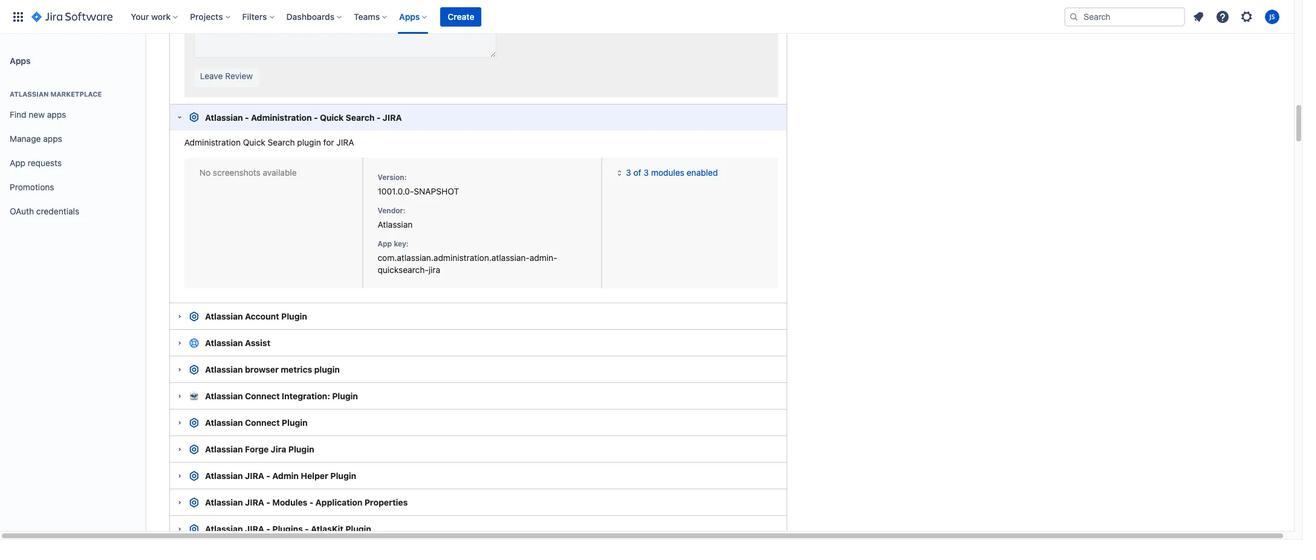 Task type: locate. For each thing, give the bounding box(es) containing it.
com.atlassian.administration.atlassian-
[[378, 253, 530, 263]]

1 vertical spatial apps
[[43, 133, 62, 144]]

snapshot
[[414, 186, 459, 196]]

plugin right jira
[[288, 445, 314, 455]]

app for app key: com.atlassian.administration.atlassian-admin- quicksearch-jira
[[378, 239, 392, 248]]

apps
[[47, 109, 66, 119], [43, 133, 62, 144]]

find
[[10, 109, 26, 119]]

of
[[633, 167, 641, 178]]

None text field
[[194, 0, 496, 58]]

create
[[448, 11, 474, 21]]

atlassian jira - plugins - atlaskit plugin
[[205, 524, 371, 535]]

0 vertical spatial app
[[10, 158, 25, 168]]

projects
[[190, 11, 223, 21]]

1 horizontal spatial app
[[378, 239, 392, 248]]

atlassian for atlassian forge jira plugin
[[205, 445, 243, 455]]

atlassian connect integration: plugin
[[205, 391, 358, 402]]

settings image
[[1240, 9, 1254, 24]]

jira software image
[[31, 9, 113, 24], [31, 9, 113, 24]]

0 vertical spatial connect
[[245, 391, 280, 402]]

atlassian browser metrics plugin
[[205, 365, 340, 375]]

oauth credentials
[[10, 206, 79, 216]]

jira
[[271, 445, 286, 455]]

browser
[[245, 365, 279, 375]]

notifications image
[[1191, 9, 1206, 24]]

atlassian
[[10, 90, 49, 98], [205, 112, 243, 123], [378, 219, 413, 230], [205, 312, 243, 322], [205, 338, 243, 349], [205, 365, 243, 375], [205, 391, 243, 402], [205, 418, 243, 428], [205, 445, 243, 455], [205, 471, 243, 482], [205, 498, 243, 508], [205, 524, 243, 535]]

3
[[626, 167, 631, 178], [644, 167, 649, 178]]

promotions link
[[5, 175, 140, 200]]

1 vertical spatial connect
[[245, 418, 280, 428]]

plugin right atlaskit
[[345, 524, 371, 535]]

oauth credentials link
[[5, 200, 140, 224]]

connect up atlassian forge jira plugin
[[245, 418, 280, 428]]

quick up the for
[[320, 112, 344, 123]]

atlassian for atlassian - administration - quick search - jira
[[205, 112, 243, 123]]

teams
[[354, 11, 380, 21]]

teams button
[[350, 7, 392, 26]]

jira for plugin
[[245, 471, 264, 482]]

no screenshots available
[[199, 167, 297, 178]]

find new apps link
[[5, 103, 140, 127]]

administration up administration quick search plugin for jira
[[251, 112, 312, 123]]

2 connect from the top
[[245, 418, 280, 428]]

application
[[315, 498, 362, 508]]

0 horizontal spatial search
[[268, 137, 295, 147]]

app inside the atlassian marketplace group
[[10, 158, 25, 168]]

3 left of
[[626, 167, 631, 178]]

vendor: atlassian
[[378, 206, 413, 230]]

1 vertical spatial search
[[268, 137, 295, 147]]

jira right the for
[[336, 137, 354, 147]]

1 vertical spatial plugin
[[314, 365, 340, 375]]

1 horizontal spatial apps
[[399, 11, 420, 21]]

1 horizontal spatial search
[[346, 112, 375, 123]]

administration up no
[[184, 137, 241, 147]]

helper
[[301, 471, 328, 482]]

1 vertical spatial quick
[[243, 137, 265, 147]]

jira left plugins
[[245, 524, 264, 535]]

0 vertical spatial quick
[[320, 112, 344, 123]]

filters
[[242, 11, 267, 21]]

jira
[[429, 265, 440, 275]]

plugins
[[272, 524, 303, 535]]

banner
[[0, 0, 1294, 34]]

plugin left the for
[[297, 137, 321, 147]]

connect
[[245, 391, 280, 402], [245, 418, 280, 428]]

apps up requests
[[43, 133, 62, 144]]

search
[[346, 112, 375, 123], [268, 137, 295, 147]]

atlassian assist
[[205, 338, 270, 349]]

0 vertical spatial administration
[[251, 112, 312, 123]]

jira for application
[[245, 498, 264, 508]]

apps right new
[[47, 109, 66, 119]]

0 vertical spatial plugin
[[297, 137, 321, 147]]

apps button
[[396, 7, 432, 26]]

app down manage
[[10, 158, 25, 168]]

atlassian for atlassian browser metrics plugin
[[205, 365, 243, 375]]

review
[[225, 70, 253, 81]]

plugin down "integration:"
[[282, 418, 308, 428]]

3 right of
[[644, 167, 649, 178]]

app left key:
[[378, 239, 392, 248]]

administration
[[251, 112, 312, 123], [184, 137, 241, 147]]

0 horizontal spatial administration
[[184, 137, 241, 147]]

create button
[[440, 7, 482, 26]]

administration quick search plugin for jira
[[184, 137, 354, 147]]

plugin right metrics
[[314, 365, 340, 375]]

1 vertical spatial apps
[[10, 55, 31, 66]]

connect for integration:
[[245, 391, 280, 402]]

apps right the teams "dropdown button"
[[399, 11, 420, 21]]

connect down browser at the bottom left of the page
[[245, 391, 280, 402]]

key:
[[394, 239, 409, 248]]

-
[[245, 112, 249, 123], [314, 112, 318, 123], [377, 112, 381, 123], [266, 471, 270, 482], [266, 498, 270, 508], [309, 498, 313, 508], [266, 524, 270, 535], [305, 524, 309, 535]]

quick
[[320, 112, 344, 123], [243, 137, 265, 147]]

plugin
[[297, 137, 321, 147], [314, 365, 340, 375]]

atlassian for atlassian account plugin
[[205, 312, 243, 322]]

quick up no screenshots available
[[243, 137, 265, 147]]

0 horizontal spatial 3
[[626, 167, 631, 178]]

app inside the app key: com.atlassian.administration.atlassian-admin- quicksearch-jira
[[378, 239, 392, 248]]

jira down forge
[[245, 471, 264, 482]]

atlaskit
[[311, 524, 343, 535]]

credentials
[[36, 206, 79, 216]]

0 horizontal spatial apps
[[10, 55, 31, 66]]

1 vertical spatial administration
[[184, 137, 241, 147]]

your
[[131, 11, 149, 21]]

0 horizontal spatial app
[[10, 158, 25, 168]]

apps down appswitcher icon
[[10, 55, 31, 66]]

Search field
[[1064, 7, 1185, 26]]

atlassian for atlassian connect plugin
[[205, 418, 243, 428]]

jira
[[383, 112, 402, 123], [336, 137, 354, 147], [245, 471, 264, 482], [245, 498, 264, 508], [245, 524, 264, 535]]

banner containing your work
[[0, 0, 1294, 34]]

atlassian forge jira plugin
[[205, 445, 314, 455]]

your profile and settings image
[[1265, 9, 1280, 24]]

manage apps link
[[5, 127, 140, 151]]

atlassian for atlassian jira - admin helper plugin
[[205, 471, 243, 482]]

jira left modules
[[245, 498, 264, 508]]

1 vertical spatial app
[[378, 239, 392, 248]]

atlassian for atlassian jira - modules - application properties
[[205, 498, 243, 508]]

1 connect from the top
[[245, 391, 280, 402]]

properties
[[364, 498, 408, 508]]

atlassian link
[[378, 219, 413, 230]]

app
[[10, 158, 25, 168], [378, 239, 392, 248]]

plugin
[[281, 312, 307, 322], [332, 391, 358, 402], [282, 418, 308, 428], [288, 445, 314, 455], [330, 471, 356, 482], [345, 524, 371, 535]]

1 horizontal spatial quick
[[320, 112, 344, 123]]

sidebar navigation image
[[132, 48, 158, 73]]

find new apps
[[10, 109, 66, 119]]

atlassian inside group
[[10, 90, 49, 98]]

0 vertical spatial apps
[[399, 11, 420, 21]]

atlassian for atlassian connect integration: plugin
[[205, 391, 243, 402]]

apps
[[399, 11, 420, 21], [10, 55, 31, 66]]

1 horizontal spatial 3
[[644, 167, 649, 178]]

1 3 from the left
[[626, 167, 631, 178]]



Task type: describe. For each thing, give the bounding box(es) containing it.
atlassian for atlassian marketplace
[[10, 90, 49, 98]]

for
[[323, 137, 334, 147]]

search image
[[1069, 12, 1079, 21]]

quicksearch-
[[378, 265, 429, 275]]

atlassian jira - modules - application properties
[[205, 498, 408, 508]]

work
[[151, 11, 171, 21]]

atlassian - administration - quick search - jira
[[205, 112, 402, 123]]

leave review link
[[194, 67, 259, 86]]

0 vertical spatial search
[[346, 112, 375, 123]]

2 3 from the left
[[644, 167, 649, 178]]

enabled
[[687, 167, 718, 178]]

screenshots
[[213, 167, 261, 178]]

your work
[[131, 11, 171, 21]]

modules
[[272, 498, 307, 508]]

atlassian account plugin
[[205, 312, 307, 322]]

atlassian jira - admin helper plugin
[[205, 471, 356, 482]]

connect for plugin
[[245, 418, 280, 428]]

plugin for search
[[297, 137, 321, 147]]

account
[[245, 312, 279, 322]]

admin-
[[530, 253, 557, 263]]

available
[[263, 167, 297, 178]]

metrics
[[281, 365, 312, 375]]

appswitcher icon image
[[11, 9, 25, 24]]

apps inside dropdown button
[[399, 11, 420, 21]]

3 of 3 modules enabled
[[626, 167, 718, 178]]

app key: com.atlassian.administration.atlassian-admin- quicksearch-jira
[[378, 239, 557, 275]]

app for app requests
[[10, 158, 25, 168]]

promotions
[[10, 182, 54, 192]]

manage apps
[[10, 133, 62, 144]]

atlassian for atlassian jira - plugins - atlaskit plugin
[[205, 524, 243, 535]]

filters button
[[239, 7, 279, 26]]

forge
[[245, 445, 269, 455]]

leave
[[200, 70, 223, 81]]

atlassian marketplace group
[[5, 77, 140, 227]]

atlassian for atlassian assist
[[205, 338, 243, 349]]

requests
[[28, 158, 62, 168]]

plugin for metrics
[[314, 365, 340, 375]]

version: 1001.0.0-snapshot
[[378, 173, 459, 196]]

3 of 3 modules enabled link
[[615, 167, 718, 178]]

leave review
[[200, 70, 253, 81]]

no
[[199, 167, 211, 178]]

modules
[[651, 167, 684, 178]]

assist
[[245, 338, 270, 349]]

new
[[29, 109, 45, 119]]

help image
[[1215, 9, 1230, 24]]

0 vertical spatial apps
[[47, 109, 66, 119]]

jira up "version:"
[[383, 112, 402, 123]]

admin
[[272, 471, 299, 482]]

primary element
[[7, 0, 1064, 34]]

0 horizontal spatial quick
[[243, 137, 265, 147]]

projects button
[[186, 7, 235, 26]]

plugin right "integration:"
[[332, 391, 358, 402]]

1001.0.0-
[[378, 186, 414, 196]]

integration:
[[282, 391, 330, 402]]

app requests
[[10, 158, 62, 168]]

vendor:
[[378, 206, 405, 215]]

atlassian marketplace
[[10, 90, 102, 98]]

atlassian connect plugin
[[205, 418, 308, 428]]

version:
[[378, 173, 407, 182]]

plugin up application
[[330, 471, 356, 482]]

plugin right account
[[281, 312, 307, 322]]

app requests link
[[5, 151, 140, 175]]

oauth
[[10, 206, 34, 216]]

dashboards button
[[283, 7, 347, 26]]

dashboards
[[286, 11, 334, 21]]

1 horizontal spatial administration
[[251, 112, 312, 123]]

jira for atlaskit
[[245, 524, 264, 535]]

manage
[[10, 133, 41, 144]]

your work button
[[127, 7, 183, 26]]

marketplace
[[50, 90, 102, 98]]



Task type: vqa. For each thing, say whether or not it's contained in the screenshot.
Error image
no



